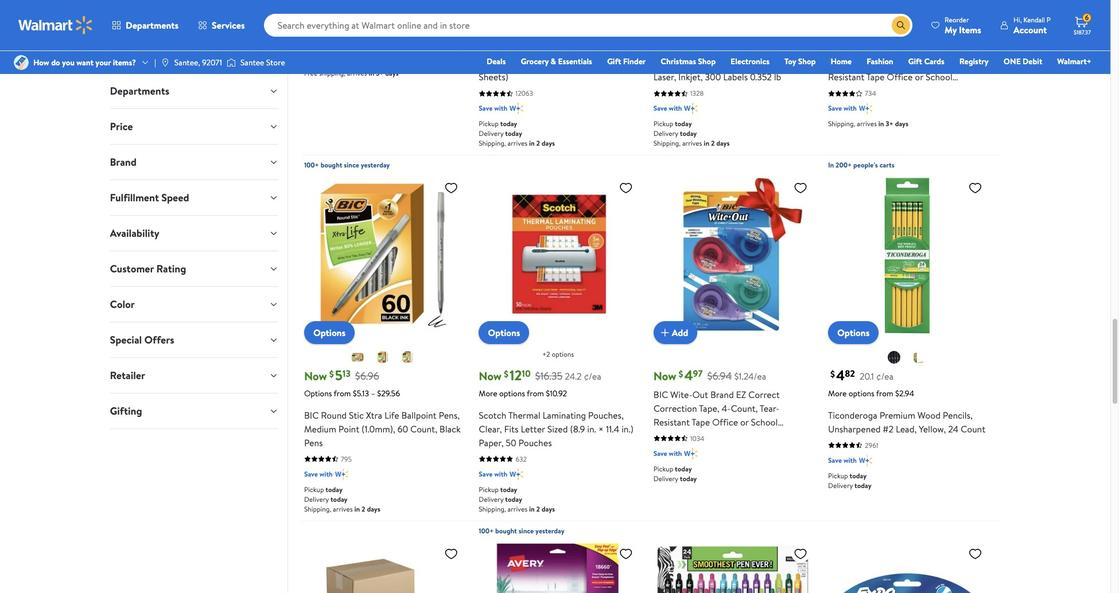 Task type: vqa. For each thing, say whether or not it's contained in the screenshot.
edit selections
no



Task type: describe. For each thing, give the bounding box(es) containing it.
5
[[335, 366, 343, 385]]

gift cards link
[[903, 55, 950, 68]]

options for bic round stic xtra life ballpoint pens, medium point (1.0mm), 60 count, black pens image
[[313, 327, 346, 339]]

color
[[110, 297, 135, 312]]

1 vertical spatial yesterday
[[536, 526, 565, 536]]

gifting button
[[101, 394, 288, 429]]

bic round stic xtra life ballpoint pens, medium point (1.0mm), 60 count, black pens image
[[304, 176, 463, 335]]

walmart plus image down 632
[[510, 469, 523, 480]]

supplies inside bic wite-out brand ez correct correction tape, 10-count pack, tear- resistant tape office or school supplies
[[828, 85, 861, 97]]

scotch thermal laminating pouches, clear, fits letter sized (8.9 in. × 11.4 in.) paper, 50 pouches image
[[479, 176, 638, 335]]

retailer
[[110, 369, 145, 383]]

zebra z-grip retractable ballpoint pen, 1.0mm, assorted ink colors, clear barrels, 24-pack image
[[654, 542, 812, 594]]

registry
[[960, 56, 989, 67]]

laminating
[[543, 409, 586, 422]]

10
[[522, 368, 531, 380]]

tape inside bic wite-out brand ez correct correction tape, 10-count pack, tear- resistant tape office or school supplies
[[867, 71, 885, 83]]

items
[[959, 23, 982, 36]]

departments inside dropdown button
[[110, 84, 169, 98]]

gift finder
[[607, 56, 646, 67]]

120
[[341, 54, 351, 64]]

deals link
[[482, 55, 511, 68]]

brand inside the now $ 4 97 $6.94 $1.24/ea bic wite-out brand ez correct correction tape, 4-count, tear- resistant tape office or school supplies
[[711, 389, 734, 401]]

walmart plus image down 12063
[[510, 103, 523, 114]]

1.8 ¢/ea
[[684, 4, 714, 17]]

one debit
[[1004, 56, 1043, 67]]

easy
[[679, 43, 696, 56]]

reorder
[[945, 15, 969, 24]]

734
[[865, 89, 876, 98]]

save with for walmart plus icon below '1034'
[[654, 449, 682, 459]]

count, inside the now $ 4 97 $6.94 $1.24/ea bic wite-out brand ez correct correction tape, 4-count, tear- resistant tape office or school supplies
[[731, 402, 758, 415]]

white, for bright,
[[508, 57, 534, 70]]

christmas shop link
[[656, 55, 721, 68]]

options link for $
[[304, 321, 355, 344]]

more inside now $ 12 10 $16.35 24.2 ¢/ea more options from $10.92
[[479, 388, 497, 399]]

2 options link from the left
[[479, 321, 530, 344]]

1 horizontal spatial 100+
[[479, 526, 494, 536]]

2961
[[865, 441, 879, 451]]

tear- inside the now $ 4 97 $6.94 $1.24/ea bic wite-out brand ez correct correction tape, 4-count, tear- resistant tape office or school supplies
[[760, 402, 780, 415]]

items?
[[113, 57, 136, 68]]

with for walmart plus image below 12063
[[494, 104, 508, 113]]

save for walmart plus image underneath 1328
[[654, 104, 667, 113]]

tape inside the now $ 4 97 $6.94 $1.24/ea bic wite-out brand ez correct correction tape, 4-count, tear- resistant tape office or school supplies
[[692, 416, 710, 429]]

yellow image
[[913, 351, 927, 364]]

walmart plus image down '1034'
[[685, 448, 698, 460]]

yellow, inside ticonderoga premium wood pencils, unsharpened #2 lead, yellow, 24 count
[[919, 423, 946, 436]]

0 horizontal spatial yesterday
[[361, 160, 390, 170]]

letter
[[521, 423, 545, 436]]

0 vertical spatial 100+ bought since yesterday
[[304, 160, 390, 170]]

50
[[506, 437, 517, 449]]

hi, kendall p account
[[1014, 15, 1051, 36]]

$10.92
[[546, 388, 567, 399]]

price button
[[101, 109, 288, 144]]

save for walmart plus icon associated with bic wite-out brand ez correct correction tape, 10-count pack, tear- resistant tape office or school supplies
[[828, 104, 842, 113]]

tape, inside bic wite-out brand ez correct correction tape, 10-count pack, tear- resistant tape office or school supplies
[[874, 57, 894, 70]]

round
[[321, 409, 347, 422]]

$29.56
[[377, 388, 400, 399]]

add to favorites list, avery matte clear address labels, sure feed technology, inkjet, 1" x 2-5/8", 300 ct, 0.141 in (18660) image
[[619, 547, 633, 561]]

price
[[110, 119, 133, 134]]

point
[[339, 423, 359, 436]]

shipping,
[[319, 69, 346, 78]]

add to favorites list, expo low odor dry erase marker, fine tip, assorted colors image
[[969, 547, 982, 561]]

0 vertical spatial since
[[344, 160, 359, 170]]

laser,
[[654, 71, 676, 83]]

bic wite-out brand ez correct correction tape, 4-count, tear-resistant tape office or school supplies image
[[654, 176, 812, 335]]

97
[[693, 368, 703, 380]]

inkjet,
[[679, 71, 703, 83]]

1"
[[753, 57, 759, 70]]

walmart plus image for bic wite-out brand ez correct correction tape, 10-count pack, tear- resistant tape office or school supplies
[[859, 103, 873, 114]]

options inside $ 4 82 20.1 ¢/ea more options from $2.94
[[849, 388, 875, 399]]

1 vertical spatial 3+
[[886, 119, 894, 129]]

avery matte clear address labels, sure feed technology, inkjet, 1" x 2-5/8", 300 ct, 0.141 in (18660) image
[[479, 542, 638, 594]]

fits
[[504, 423, 519, 436]]

save for walmart plus icon below '1034'
[[654, 449, 667, 459]]

gifting tab
[[101, 394, 288, 429]]

Walmart Site-Wide search field
[[264, 14, 913, 37]]

pad,
[[403, 23, 420, 35]]

santee, 92071
[[174, 57, 222, 68]]

$ inside the now $ 4 97 $6.94 $1.24/ea bic wite-out brand ez correct correction tape, 4-count, tear- resistant tape office or school supplies
[[679, 368, 683, 381]]

795
[[341, 455, 352, 464]]

&
[[551, 56, 556, 67]]

lb.,
[[549, 57, 560, 70]]

10-
[[897, 57, 909, 70]]

pickup today delivery today shipping, arrives in 2 days down '795'
[[304, 485, 380, 514]]

color tab
[[101, 287, 288, 322]]

resistant inside bic wite-out brand ez correct correction tape, 10-count pack, tear- resistant tape office or school supplies
[[828, 71, 865, 83]]

search icon image
[[897, 21, 906, 30]]

carts
[[880, 160, 895, 170]]

deals
[[487, 56, 506, 67]]

add
[[672, 326, 688, 339]]

grocery & essentials
[[521, 56, 592, 67]]

speed
[[161, 191, 189, 205]]

(59382)
[[393, 36, 424, 49]]

from inside $ 4 82 20.1 ¢/ea more options from $2.94
[[876, 388, 894, 399]]

(8.9
[[570, 423, 585, 436]]

life
[[385, 409, 399, 422]]

x inside pen+gear copy paper, 8.5" x 11", 92 bright, white, 20 lb., 1 ream (500 sheets)
[[588, 43, 593, 56]]

departments inside popup button
[[126, 19, 179, 32]]

correct inside bic wite-out brand ez correct correction tape, 10-count pack, tear- resistant tape office or school supplies
[[923, 43, 955, 56]]

300
[[705, 71, 721, 83]]

blue image
[[401, 351, 415, 364]]

peel
[[699, 43, 716, 56]]

rating
[[156, 262, 186, 276]]

save with for walmart plus image below 12063
[[479, 104, 508, 113]]

bright,
[[479, 57, 506, 70]]

ticonderoga
[[828, 409, 878, 422]]

sheets)
[[479, 71, 509, 83]]

34
[[669, 2, 680, 14]]

count for brand
[[909, 57, 933, 70]]

departments tab
[[101, 73, 288, 108]]

premium
[[880, 409, 916, 422]]

paper, inside scotch thermal laminating pouches, clear, fits letter sized (8.9 in. × 11.4 in.) paper, 50 pouches
[[479, 437, 504, 449]]

1 horizontal spatial ¢/ea
[[697, 4, 714, 17]]

special offers
[[110, 333, 174, 347]]

arrives inside mead junior legal paper pad, 5" x 8", canary yellow, 4 pack (59382) 120 free shipping, arrives in 3+ days
[[347, 69, 367, 78]]

arrives down '795'
[[333, 505, 353, 514]]

pens
[[304, 437, 323, 449]]

now $ 4 97 $6.94 $1.24/ea bic wite-out brand ez correct correction tape, 4-count, tear- resistant tape office or school supplies
[[654, 366, 780, 443]]

customer rating button
[[101, 251, 288, 286]]

x inside avery easy peel address labels, sure feed technology, white, 1" x 2-5/8", laser, inkjet, 300 labels  0.352 lb
[[761, 57, 765, 70]]

options up 'fashion'
[[849, 22, 875, 34]]

shop for toy shop
[[798, 56, 816, 67]]

1328
[[690, 89, 704, 98]]

grocery & essentials link
[[516, 55, 598, 68]]

christmas
[[661, 56, 696, 67]]

$ left 32
[[481, 2, 486, 15]]

scotch thermal laminating pouches, clear, fits letter sized (8.9 in. × 11.4 in.) paper, 50 pouches
[[479, 409, 634, 449]]

ez inside bic wite-out brand ez correct correction tape, 10-count pack, tear- resistant tape office or school supplies
[[911, 43, 921, 56]]

ez inside the now $ 4 97 $6.94 $1.24/ea bic wite-out brand ez correct correction tape, 4-count, tear- resistant tape office or school supplies
[[736, 389, 746, 401]]

one debit link
[[999, 55, 1048, 68]]

99 for mead junior legal paper pad, 5" x 8", canary yellow, 4 pack (59382)
[[320, 2, 330, 14]]

address
[[718, 43, 750, 56]]

xtra
[[366, 409, 382, 422]]

bic inside the now $ 4 97 $6.94 $1.24/ea bic wite-out brand ez correct correction tape, 4-count, tear- resistant tape office or school supplies
[[654, 389, 668, 401]]

add to favorites list, pen + gear recycled shipping boxes 11 in. l x 7.5 in. w x 5.5 in. h, 30 count image
[[444, 547, 458, 561]]

arrives down 12063
[[508, 139, 528, 148]]

6 $187.37
[[1074, 13, 1091, 36]]

supplies inside the now $ 4 97 $6.94 $1.24/ea bic wite-out brand ez correct correction tape, 4-count, tear- resistant tape office or school supplies
[[654, 430, 686, 443]]

options inside now $ 12 10 $16.35 24.2 ¢/ea more options from $10.92
[[499, 388, 525, 399]]

$6.96
[[355, 369, 379, 383]]

with for walmart plus image underneath 1328
[[669, 104, 682, 113]]

expo low odor dry erase marker, fine tip, assorted colors image
[[828, 542, 987, 594]]

brand button
[[101, 145, 288, 180]]

more options from $1.94
[[828, 22, 913, 34]]

Search search field
[[264, 14, 913, 37]]

in.)
[[622, 423, 634, 436]]

essentials
[[558, 56, 592, 67]]

0 horizontal spatial bought
[[321, 160, 342, 170]]

12063
[[516, 89, 533, 98]]

(1.0mm),
[[362, 423, 395, 436]]

pack,
[[936, 57, 957, 70]]

ticonderoga premium wood pencils, unsharpened #2 lead, yellow, 24 count image
[[828, 176, 987, 335]]

days inside mead junior legal paper pad, 5" x 8", canary yellow, 4 pack (59382) 120 free shipping, arrives in 3+ days
[[385, 69, 399, 78]]

1034
[[690, 434, 705, 444]]

walmart plus image down '795'
[[335, 469, 349, 480]]

finder
[[623, 56, 646, 67]]

gift finder link
[[602, 55, 651, 68]]

pencils,
[[943, 409, 973, 422]]

pen+gear
[[479, 43, 519, 56]]

your
[[96, 57, 111, 68]]

1 vertical spatial since
[[519, 526, 534, 536]]

1 vertical spatial 100+ bought since yesterday
[[479, 526, 565, 536]]

availability
[[110, 226, 159, 241]]

24
[[949, 423, 959, 436]]

fashion link
[[862, 55, 899, 68]]

you
[[62, 57, 75, 68]]

8",
[[439, 23, 448, 35]]

services button
[[188, 11, 255, 39]]

$ inside now $ 12 10 $16.35 24.2 ¢/ea more options from $10.92
[[504, 368, 509, 381]]

bic for bic wite-out brand ez correct correction tape, 10-count pack, tear- resistant tape office or school supplies
[[828, 43, 843, 56]]



Task type: locate. For each thing, give the bounding box(es) containing it.
4 inside the now $ 4 97 $6.94 $1.24/ea bic wite-out brand ez correct correction tape, 4-count, tear- resistant tape office or school supplies
[[685, 366, 693, 385]]

christmas shop
[[661, 56, 716, 67]]

0 horizontal spatial correct
[[749, 389, 780, 401]]

0 horizontal spatial brand
[[110, 155, 137, 169]]

5/8",
[[776, 57, 793, 70]]

from inside now $ 12 10 $16.35 24.2 ¢/ea more options from $10.92
[[527, 388, 544, 399]]

count inside ticonderoga premium wood pencils, unsharpened #2 lead, yellow, 24 count
[[961, 423, 986, 436]]

632
[[516, 455, 527, 464]]

3+ inside mead junior legal paper pad, 5" x 8", canary yellow, 4 pack (59382) 120 free shipping, arrives in 3+ days
[[376, 69, 384, 78]]

yellow, down junior
[[334, 36, 362, 49]]

$ left 34
[[656, 2, 661, 15]]

save with for walmart plus icon associated with bic wite-out brand ez correct correction tape, 10-count pack, tear- resistant tape office or school supplies
[[828, 104, 857, 113]]

count, down 'ballpoint'
[[410, 423, 437, 436]]

1 vertical spatial correction
[[654, 402, 697, 415]]

0 horizontal spatial x
[[432, 23, 437, 35]]

walmart plus image
[[510, 103, 523, 114], [685, 103, 698, 114], [335, 469, 349, 480], [510, 469, 523, 480]]

resistant down home
[[828, 71, 865, 83]]

out down more options from $1.94
[[867, 43, 883, 56]]

3 options link from the left
[[828, 321, 879, 344]]

assorted image
[[351, 351, 365, 364]]

1 vertical spatial supplies
[[654, 430, 686, 443]]

from left $10.92
[[527, 388, 544, 399]]

brand inside bic wite-out brand ez correct correction tape, 10-count pack, tear- resistant tape office or school supplies
[[885, 43, 909, 56]]

¢/ea right 1.8
[[697, 4, 714, 17]]

options down 12
[[499, 388, 525, 399]]

options link
[[304, 321, 355, 344], [479, 321, 530, 344], [828, 321, 879, 344]]

92071
[[202, 57, 222, 68]]

1 horizontal spatial 99
[[850, 2, 860, 14]]

bic for bic round stic xtra life ballpoint pens, medium point (1.0mm), 60 count, black pens
[[304, 409, 319, 422]]

2 now from the left
[[479, 368, 502, 384]]

¢/ea right 24.2
[[584, 370, 601, 383]]

$1.94
[[896, 22, 913, 34]]

save with for walmart plus image underneath '795'
[[304, 469, 333, 479]]

1 horizontal spatial supplies
[[828, 85, 861, 97]]

$ left '5'
[[329, 368, 334, 381]]

0 vertical spatial paper,
[[544, 43, 569, 56]]

options up 82
[[838, 327, 870, 339]]

now left '5'
[[304, 368, 327, 384]]

customer rating tab
[[101, 251, 288, 286]]

$ up mead
[[306, 2, 311, 15]]

0 vertical spatial wite-
[[845, 43, 867, 56]]

0 horizontal spatial tape
[[692, 416, 710, 429]]

now left 12
[[479, 368, 502, 384]]

black image
[[376, 351, 390, 364]]

1 horizontal spatial x
[[588, 43, 593, 56]]

99 for more options from $1.94
[[850, 2, 860, 14]]

x
[[432, 23, 437, 35], [588, 43, 593, 56], [761, 57, 765, 70]]

5"
[[422, 23, 430, 35]]

 image right |
[[161, 58, 170, 67]]

 image for santee, 92071
[[161, 58, 170, 67]]

20
[[536, 57, 546, 70]]

paper, down clear,
[[479, 437, 504, 449]]

0 vertical spatial school
[[926, 71, 953, 83]]

gift inside gift finder link
[[607, 56, 621, 67]]

1 gift from the left
[[607, 56, 621, 67]]

wite- inside the now $ 4 97 $6.94 $1.24/ea bic wite-out brand ez correct correction tape, 4-count, tear- resistant tape office or school supplies
[[671, 389, 693, 401]]

options up '5'
[[313, 327, 346, 339]]

pickup today delivery today down 2961
[[828, 471, 872, 491]]

or down gift cards in the right of the page
[[915, 71, 924, 83]]

correct inside the now $ 4 97 $6.94 $1.24/ea bic wite-out brand ez correct correction tape, 4-count, tear- resistant tape office or school supplies
[[749, 389, 780, 401]]

add to favorites list, zebra z-grip retractable ballpoint pen, 1.0mm, assorted ink colors, clear barrels, 24-pack image
[[794, 547, 808, 561]]

pickup today delivery today shipping, arrives in 2 days down 12063
[[479, 119, 555, 148]]

lead,
[[896, 423, 917, 436]]

school inside the now $ 4 97 $6.94 $1.24/ea bic wite-out brand ez correct correction tape, 4-count, tear- resistant tape office or school supplies
[[751, 416, 778, 429]]

medium
[[304, 423, 336, 436]]

bic wite-out brand ez correct correction tape, 10-count pack, tear- resistant tape office or school supplies
[[828, 43, 978, 97]]

0 horizontal spatial ez
[[736, 389, 746, 401]]

count inside bic wite-out brand ez correct correction tape, 10-count pack, tear- resistant tape office or school supplies
[[909, 57, 933, 70]]

0 vertical spatial or
[[915, 71, 924, 83]]

arrives down 1328
[[682, 139, 702, 148]]

customer rating
[[110, 262, 186, 276]]

pens,
[[439, 409, 460, 422]]

from
[[876, 22, 894, 34], [334, 388, 351, 399], [527, 388, 544, 399], [876, 388, 894, 399]]

1 horizontal spatial tape
[[867, 71, 885, 83]]

0 horizontal spatial correction
[[654, 402, 697, 415]]

correction inside bic wite-out brand ez correct correction tape, 10-count pack, tear- resistant tape office or school supplies
[[828, 57, 872, 70]]

more inside $ 4 82 20.1 ¢/ea more options from $2.94
[[828, 388, 847, 399]]

shipping, arrives in 3+ days
[[828, 119, 909, 129]]

walmart plus image for ticonderoga premium wood pencils, unsharpened #2 lead, yellow, 24 count
[[859, 455, 873, 467]]

1 horizontal spatial count,
[[731, 402, 758, 415]]

santee store
[[240, 57, 285, 68]]

correction
[[828, 57, 872, 70], [654, 402, 697, 415]]

wite- up '1034'
[[671, 389, 693, 401]]

$ inside $ 4 82 20.1 ¢/ea more options from $2.94
[[831, 368, 835, 381]]

gift inside gift cards link
[[908, 56, 923, 67]]

walmart plus image down 2961
[[859, 455, 873, 467]]

ballpoint
[[402, 409, 437, 422]]

yellow, inside mead junior legal paper pad, 5" x 8", canary yellow, 4 pack (59382) 120 free shipping, arrives in 3+ days
[[334, 36, 362, 49]]

resistant right in.)
[[654, 416, 690, 429]]

×
[[598, 423, 604, 436]]

1 vertical spatial count,
[[410, 423, 437, 436]]

options up 12
[[488, 327, 520, 339]]

99 up more options from $1.94
[[850, 2, 860, 14]]

82
[[845, 368, 855, 380]]

pickup today delivery today shipping, arrives in 2 days down 1328
[[654, 119, 730, 148]]

white, inside pen+gear copy paper, 8.5" x 11", 92 bright, white, 20 lb., 1 ream (500 sheets)
[[508, 57, 534, 70]]

white, inside avery easy peel address labels, sure feed technology, white, 1" x 2-5/8", laser, inkjet, 300 labels  0.352 lb
[[725, 57, 750, 70]]

now inside now $ 12 10 $16.35 24.2 ¢/ea more options from $10.92
[[479, 368, 502, 384]]

 image for how do you want your items?
[[14, 55, 29, 70]]

home
[[831, 56, 852, 67]]

save for walmart plus image underneath '795'
[[304, 469, 318, 479]]

save for walmart plus image below 12063
[[479, 104, 493, 113]]

1 vertical spatial office
[[712, 416, 738, 429]]

since
[[344, 160, 359, 170], [519, 526, 534, 536]]

office inside bic wite-out brand ez correct correction tape, 10-count pack, tear- resistant tape office or school supplies
[[887, 71, 913, 83]]

school down $1.24/ea
[[751, 416, 778, 429]]

1 vertical spatial correct
[[749, 389, 780, 401]]

 image
[[227, 57, 236, 68]]

gifting
[[110, 404, 142, 418]]

add to favorites list, bic wite-out brand ez correct correction tape, 4-count, tear-resistant tape office or school supplies image
[[794, 181, 808, 195]]

2-
[[767, 57, 776, 70]]

tear- inside bic wite-out brand ez correct correction tape, 10-count pack, tear- resistant tape office or school supplies
[[958, 57, 978, 70]]

paper, inside pen+gear copy paper, 8.5" x 11", 92 bright, white, 20 lb., 1 ream (500 sheets)
[[544, 43, 569, 56]]

bic inside bic round stic xtra life ballpoint pens, medium point (1.0mm), 60 count, black pens
[[304, 409, 319, 422]]

ez left cards
[[911, 43, 921, 56]]

from inside now $ 5 13 $6.96 options from $5.13 – $29.56
[[334, 388, 351, 399]]

0 horizontal spatial ¢/ea
[[584, 370, 601, 383]]

0 horizontal spatial options link
[[304, 321, 355, 344]]

11",
[[595, 43, 605, 56]]

brand
[[885, 43, 909, 56], [110, 155, 137, 169], [711, 389, 734, 401]]

add to cart image
[[658, 326, 672, 340]]

1 options link from the left
[[304, 321, 355, 344]]

correction up '1034'
[[654, 402, 697, 415]]

pickup today delivery today down '1034'
[[654, 464, 697, 484]]

1 horizontal spatial now
[[479, 368, 502, 384]]

0 horizontal spatial pickup today delivery today
[[654, 464, 697, 484]]

or inside bic wite-out brand ez correct correction tape, 10-count pack, tear- resistant tape office or school supplies
[[915, 71, 924, 83]]

now for 5
[[304, 368, 327, 384]]

0 horizontal spatial count
[[909, 57, 933, 70]]

or
[[915, 71, 924, 83], [740, 416, 749, 429]]

customer
[[110, 262, 154, 276]]

fulfillment
[[110, 191, 159, 205]]

x right 1"
[[761, 57, 765, 70]]

with for walmart plus image underneath '795'
[[320, 469, 333, 479]]

0 horizontal spatial office
[[712, 416, 738, 429]]

1 vertical spatial departments
[[110, 84, 169, 98]]

0 vertical spatial yesterday
[[361, 160, 390, 170]]

add to favorites list, ticonderoga premium wood pencils, unsharpened #2 lead, yellow, 24 count image
[[969, 181, 982, 195]]

gift right 11",
[[607, 56, 621, 67]]

0 horizontal spatial 100+ bought since yesterday
[[304, 160, 390, 170]]

special offers tab
[[101, 323, 288, 358]]

0 vertical spatial correct
[[923, 43, 955, 56]]

$ left 97
[[679, 368, 683, 381]]

0 horizontal spatial paper,
[[479, 437, 504, 449]]

0 horizontal spatial school
[[751, 416, 778, 429]]

pickup
[[479, 119, 499, 129], [654, 119, 674, 129], [654, 464, 674, 474], [828, 471, 848, 481], [304, 485, 324, 495], [479, 485, 499, 495]]

store
[[266, 57, 285, 68]]

2 horizontal spatial ¢/ea
[[876, 370, 894, 383]]

0 vertical spatial brand
[[885, 43, 909, 56]]

2 horizontal spatial x
[[761, 57, 765, 70]]

options link up 12
[[479, 321, 530, 344]]

options link up 82
[[828, 321, 879, 344]]

0 horizontal spatial gift
[[607, 56, 621, 67]]

save with for walmart plus image underneath 1328
[[654, 104, 682, 113]]

fashion
[[867, 56, 894, 67]]

more up home link
[[828, 22, 847, 34]]

0 horizontal spatial tape,
[[699, 402, 720, 415]]

now left 97
[[654, 368, 677, 384]]

scotch
[[479, 409, 506, 422]]

shop right toy
[[798, 56, 816, 67]]

gift cards
[[908, 56, 945, 67]]

from left $2.94
[[876, 388, 894, 399]]

1 vertical spatial tape,
[[699, 402, 720, 415]]

0 horizontal spatial count,
[[410, 423, 437, 436]]

1 99 from the left
[[320, 2, 330, 14]]

0 vertical spatial tape,
[[874, 57, 894, 70]]

0 horizontal spatial wite-
[[671, 389, 693, 401]]

school down pack,
[[926, 71, 953, 83]]

2
[[536, 139, 540, 148], [711, 139, 715, 148], [362, 505, 365, 514], [536, 505, 540, 514]]

hi,
[[1014, 15, 1022, 24]]

count
[[909, 57, 933, 70], [961, 423, 986, 436]]

1 vertical spatial or
[[740, 416, 749, 429]]

2 gift from the left
[[908, 56, 923, 67]]

shop up 300
[[698, 56, 716, 67]]

13
[[343, 368, 351, 380]]

pouches,
[[588, 409, 624, 422]]

|
[[154, 57, 156, 68]]

arrives down 632
[[508, 505, 528, 514]]

now for 12
[[479, 368, 502, 384]]

correction up 734
[[828, 57, 872, 70]]

1 horizontal spatial brand
[[711, 389, 734, 401]]

arrives down 120
[[347, 69, 367, 78]]

1 now from the left
[[304, 368, 327, 384]]

or inside the now $ 4 97 $6.94 $1.24/ea bic wite-out brand ez correct correction tape, 4-count, tear- resistant tape office or school supplies
[[740, 416, 749, 429]]

pouches
[[519, 437, 552, 449]]

tape, inside the now $ 4 97 $6.94 $1.24/ea bic wite-out brand ez correct correction tape, 4-count, tear- resistant tape office or school supplies
[[699, 402, 720, 415]]

tape up '1034'
[[692, 416, 710, 429]]

from left search icon
[[876, 22, 894, 34]]

1 horizontal spatial 3+
[[886, 119, 894, 129]]

santee,
[[174, 57, 200, 68]]

add to favorites list, scotch thermal laminating pouches, clear, fits letter sized (8.9 in. × 11.4 in.) paper, 50 pouches image
[[619, 181, 633, 195]]

1 horizontal spatial yesterday
[[536, 526, 565, 536]]

$ inside now $ 5 13 $6.96 options from $5.13 – $29.56
[[329, 368, 334, 381]]

1 horizontal spatial  image
[[161, 58, 170, 67]]

school inside bic wite-out brand ez correct correction tape, 10-count pack, tear- resistant tape office or school supplies
[[926, 71, 953, 83]]

0 vertical spatial departments
[[126, 19, 179, 32]]

1 shop from the left
[[698, 56, 716, 67]]

2 horizontal spatial now
[[654, 368, 677, 384]]

99 up mead
[[320, 2, 330, 14]]

wite- inside bic wite-out brand ez correct correction tape, 10-count pack, tear- resistant tape office or school supplies
[[845, 43, 867, 56]]

0 vertical spatial 3+
[[376, 69, 384, 78]]

tape
[[867, 71, 885, 83], [692, 416, 710, 429]]

count, inside bic round stic xtra life ballpoint pens, medium point (1.0mm), 60 count, black pens
[[410, 423, 437, 436]]

0 horizontal spatial  image
[[14, 55, 29, 70]]

1 horizontal spatial pickup today delivery today
[[828, 471, 872, 491]]

$ left 82
[[831, 368, 835, 381]]

0 horizontal spatial 100+
[[304, 160, 319, 170]]

fulfillment speed tab
[[101, 180, 288, 215]]

with for ticonderoga premium wood pencils, unsharpened #2 lead, yellow, 24 count's walmart plus icon
[[844, 456, 857, 465]]

1 vertical spatial ez
[[736, 389, 746, 401]]

office inside the now $ 4 97 $6.94 $1.24/ea bic wite-out brand ez correct correction tape, 4-count, tear- resistant tape office or school supplies
[[712, 416, 738, 429]]

departments down items?
[[110, 84, 169, 98]]

clear,
[[479, 423, 502, 436]]

$6.94
[[708, 369, 732, 383]]

$ up more options from $1.94
[[831, 2, 835, 15]]

2 shop from the left
[[798, 56, 816, 67]]

0 horizontal spatial out
[[693, 389, 708, 401]]

2 white, from the left
[[725, 57, 750, 70]]

¢/ea inside now $ 12 10 $16.35 24.2 ¢/ea more options from $10.92
[[584, 370, 601, 383]]

1 horizontal spatial school
[[926, 71, 953, 83]]

options link up the assorted image
[[304, 321, 355, 344]]

registry link
[[955, 55, 994, 68]]

2 horizontal spatial 4
[[836, 366, 845, 385]]

with for walmart plus icon below '1034'
[[669, 449, 682, 459]]

walmart plus image up the shipping, arrives in 3+ days at right top
[[859, 103, 873, 114]]

out inside bic wite-out brand ez correct correction tape, 10-count pack, tear- resistant tape office or school supplies
[[867, 43, 883, 56]]

0 horizontal spatial since
[[344, 160, 359, 170]]

0 vertical spatial count,
[[731, 402, 758, 415]]

yesterday
[[361, 160, 390, 170], [536, 526, 565, 536]]

options up round
[[304, 388, 332, 399]]

count for pencils,
[[961, 423, 986, 436]]

1 horizontal spatial options link
[[479, 321, 530, 344]]

avery easy peel address labels, sure feed technology, white, 1" x 2-5/8", laser, inkjet, 300 labels  0.352 lb
[[654, 43, 799, 83]]

or down $1.24/ea
[[740, 416, 749, 429]]

0 horizontal spatial 3+
[[376, 69, 384, 78]]

white, down copy
[[508, 57, 534, 70]]

from left $5.13
[[334, 388, 351, 399]]

brand tab
[[101, 145, 288, 180]]

1 white, from the left
[[508, 57, 534, 70]]

walmart+
[[1058, 56, 1092, 67]]

4-
[[722, 402, 731, 415]]

0 vertical spatial bic
[[828, 43, 843, 56]]

options for scotch thermal laminating pouches, clear, fits letter sized (8.9 in. × 11.4 in.) paper, 50 pouches image
[[488, 327, 520, 339]]

4 inside mead junior legal paper pad, 5" x 8", canary yellow, 4 pack (59382) 120 free shipping, arrives in 3+ days
[[364, 36, 369, 49]]

options right +2
[[552, 350, 574, 359]]

0 horizontal spatial tear-
[[760, 402, 780, 415]]

options for ticonderoga premium wood pencils, unsharpened #2 lead, yellow, 24 count
[[838, 327, 870, 339]]

fulfillment speed
[[110, 191, 189, 205]]

cards
[[924, 56, 945, 67]]

add to favorites list, bic round stic xtra life ballpoint pens, medium point (1.0mm), 60 count, black pens image
[[444, 181, 458, 195]]

in inside mead junior legal paper pad, 5" x 8", canary yellow, 4 pack (59382) 120 free shipping, arrives in 3+ days
[[369, 69, 374, 78]]

4 inside $ 4 82 20.1 ¢/ea more options from $2.94
[[836, 366, 845, 385]]

count,
[[731, 402, 758, 415], [410, 423, 437, 436]]

feed
[[654, 57, 673, 70]]

count, down $1.24/ea
[[731, 402, 758, 415]]

1 vertical spatial paper,
[[479, 437, 504, 449]]

x right 5"
[[432, 23, 437, 35]]

1 vertical spatial x
[[588, 43, 593, 56]]

0 vertical spatial out
[[867, 43, 883, 56]]

options link for 4
[[828, 321, 879, 344]]

ez down $1.24/ea
[[736, 389, 746, 401]]

3+ up carts
[[886, 119, 894, 129]]

wite- down more options from $1.94
[[845, 43, 867, 56]]

brand down the price
[[110, 155, 137, 169]]

price tab
[[101, 109, 288, 144]]

0 horizontal spatial shop
[[698, 56, 716, 67]]

correct up pack,
[[923, 43, 955, 56]]

yellow, down the wood
[[919, 423, 946, 436]]

0 vertical spatial yellow,
[[334, 36, 362, 49]]

supplies left 734
[[828, 85, 861, 97]]

1 vertical spatial out
[[693, 389, 708, 401]]

$ left 12
[[504, 368, 509, 381]]

paper, up "lb.,"
[[544, 43, 569, 56]]

white, for technology,
[[725, 57, 750, 70]]

pickup today delivery today shipping, arrives in 2 days down 632
[[479, 485, 555, 514]]

1 vertical spatial brand
[[110, 155, 137, 169]]

 image
[[14, 55, 29, 70], [161, 58, 170, 67]]

12
[[510, 366, 522, 385]]

0 horizontal spatial 4
[[364, 36, 369, 49]]

1 horizontal spatial office
[[887, 71, 913, 83]]

¢/ea right 20.1
[[876, 370, 894, 383]]

0 vertical spatial office
[[887, 71, 913, 83]]

pen + gear recycled shipping boxes 11 in. l x 7.5 in. w x 5.5 in. h, 30 count image
[[304, 542, 463, 594]]

1 horizontal spatial shop
[[798, 56, 816, 67]]

save for walmart plus image under 632
[[479, 469, 493, 479]]

correct down $1.24/ea
[[749, 389, 780, 401]]

brand up 10-
[[885, 43, 909, 56]]

black image
[[888, 351, 901, 364]]

1 horizontal spatial yellow,
[[919, 423, 946, 436]]

0 vertical spatial correction
[[828, 57, 872, 70]]

99
[[320, 2, 330, 14], [850, 2, 860, 14]]

days
[[385, 69, 399, 78], [895, 119, 909, 129], [542, 139, 555, 148], [717, 139, 730, 148], [367, 505, 380, 514], [542, 505, 555, 514]]

bic inside bic wite-out brand ez correct correction tape, 10-count pack, tear- resistant tape office or school supplies
[[828, 43, 843, 56]]

gift for gift finder
[[607, 56, 621, 67]]

1 vertical spatial count
[[961, 423, 986, 436]]

1 horizontal spatial count
[[961, 423, 986, 436]]

¢/ea inside $ 4 82 20.1 ¢/ea more options from $2.94
[[876, 370, 894, 383]]

1 horizontal spatial resistant
[[828, 71, 865, 83]]

resistant inside the now $ 4 97 $6.94 $1.24/ea bic wite-out brand ez correct correction tape, 4-count, tear- resistant tape office or school supplies
[[654, 416, 690, 429]]

1 horizontal spatial ez
[[911, 43, 921, 56]]

departments up |
[[126, 19, 179, 32]]

0.352
[[750, 71, 772, 83]]

with for walmart plus image under 632
[[494, 469, 508, 479]]

1 horizontal spatial out
[[867, 43, 883, 56]]

availability tab
[[101, 216, 288, 251]]

technology,
[[675, 57, 723, 70]]

options inside now $ 5 13 $6.96 options from $5.13 – $29.56
[[304, 388, 332, 399]]

more down 82
[[828, 388, 847, 399]]

supplies left '1034'
[[654, 430, 686, 443]]

2 vertical spatial brand
[[711, 389, 734, 401]]

0 vertical spatial ez
[[911, 43, 921, 56]]

1 horizontal spatial tape,
[[874, 57, 894, 70]]

x inside mead junior legal paper pad, 5" x 8", canary yellow, 4 pack (59382) 120 free shipping, arrives in 3+ days
[[432, 23, 437, 35]]

0 horizontal spatial bic
[[304, 409, 319, 422]]

color button
[[101, 287, 288, 322]]

walmart plus image
[[859, 103, 873, 114], [685, 448, 698, 460], [859, 455, 873, 467]]

paper,
[[544, 43, 569, 56], [479, 437, 504, 449]]

delivery
[[479, 129, 504, 139], [654, 129, 678, 139], [654, 474, 678, 484], [828, 481, 853, 491], [304, 495, 329, 505], [479, 495, 504, 505]]

tape, left 4-
[[699, 402, 720, 415]]

gift left cards
[[908, 56, 923, 67]]

1 horizontal spatial since
[[519, 526, 534, 536]]

paper
[[378, 23, 401, 35]]

out down 97
[[693, 389, 708, 401]]

0 vertical spatial supplies
[[828, 85, 861, 97]]

2 99 from the left
[[850, 2, 860, 14]]

4 left 20.1
[[836, 366, 845, 385]]

save
[[479, 104, 493, 113], [654, 104, 667, 113], [828, 104, 842, 113], [654, 449, 667, 459], [828, 456, 842, 465], [304, 469, 318, 479], [479, 469, 493, 479]]

2 horizontal spatial bic
[[828, 43, 843, 56]]

tear- right pack,
[[958, 57, 978, 70]]

$5.13
[[353, 388, 369, 399]]

arrives down 734
[[857, 119, 877, 129]]

today
[[500, 119, 517, 129], [675, 119, 692, 129], [505, 129, 522, 139], [680, 129, 697, 139], [675, 464, 692, 474], [850, 471, 867, 481], [680, 474, 697, 484], [855, 481, 872, 491], [326, 485, 343, 495], [500, 485, 517, 495], [331, 495, 348, 505], [505, 495, 522, 505]]

now inside the now $ 4 97 $6.94 $1.24/ea bic wite-out brand ez correct correction tape, 4-count, tear- resistant tape office or school supplies
[[654, 368, 677, 384]]

office down 4-
[[712, 416, 738, 429]]

office down 10-
[[887, 71, 913, 83]]

more up scotch
[[479, 388, 497, 399]]

3 now from the left
[[654, 368, 677, 384]]

walmart image
[[18, 16, 93, 34]]

ez
[[911, 43, 921, 56], [736, 389, 746, 401]]

retailer tab
[[101, 358, 288, 393]]

0 horizontal spatial white,
[[508, 57, 534, 70]]

options down 20.1
[[849, 388, 875, 399]]

1
[[562, 57, 565, 70]]

now inside now $ 5 13 $6.96 options from $5.13 – $29.56
[[304, 368, 327, 384]]

tape down 'fashion' link
[[867, 71, 885, 83]]

unsharpened
[[828, 423, 881, 436]]

with for walmart plus icon associated with bic wite-out brand ez correct correction tape, 10-count pack, tear- resistant tape office or school supplies
[[844, 104, 857, 113]]

brand up 4-
[[711, 389, 734, 401]]

1 vertical spatial bought
[[495, 526, 517, 536]]

with
[[494, 104, 508, 113], [669, 104, 682, 113], [844, 104, 857, 113], [669, 449, 682, 459], [844, 456, 857, 465], [320, 469, 333, 479], [494, 469, 508, 479]]

1 vertical spatial tape
[[692, 416, 710, 429]]

out inside the now $ 4 97 $6.94 $1.24/ea bic wite-out brand ez correct correction tape, 4-count, tear- resistant tape office or school supplies
[[693, 389, 708, 401]]

account
[[1014, 23, 1047, 36]]

$16.35
[[535, 369, 563, 383]]

white,
[[508, 57, 534, 70], [725, 57, 750, 70]]

add button
[[654, 321, 698, 344]]

1 horizontal spatial white,
[[725, 57, 750, 70]]

brand inside "dropdown button"
[[110, 155, 137, 169]]

1 vertical spatial wite-
[[671, 389, 693, 401]]

correction inside the now $ 4 97 $6.94 $1.24/ea bic wite-out brand ez correct correction tape, 4-count, tear- resistant tape office or school supplies
[[654, 402, 697, 415]]

save with for walmart plus image under 632
[[479, 469, 508, 479]]

save for ticonderoga premium wood pencils, unsharpened #2 lead, yellow, 24 count's walmart plus icon
[[828, 456, 842, 465]]

gift for gift cards
[[908, 56, 923, 67]]

4 left $6.94
[[685, 366, 693, 385]]

save with for ticonderoga premium wood pencils, unsharpened #2 lead, yellow, 24 count's walmart plus icon
[[828, 456, 857, 465]]

1 horizontal spatial gift
[[908, 56, 923, 67]]

santee
[[240, 57, 264, 68]]

shop for christmas shop
[[698, 56, 716, 67]]

shop inside 'link'
[[698, 56, 716, 67]]

walmart plus image down 1328
[[685, 103, 698, 114]]

1.8
[[684, 4, 694, 17]]

in.
[[587, 423, 596, 436]]

lb
[[774, 71, 782, 83]]

tear- down $1.24/ea
[[760, 402, 780, 415]]

walmart+ link
[[1052, 55, 1097, 68]]

–
[[371, 388, 375, 399]]

1 horizontal spatial paper,
[[544, 43, 569, 56]]



